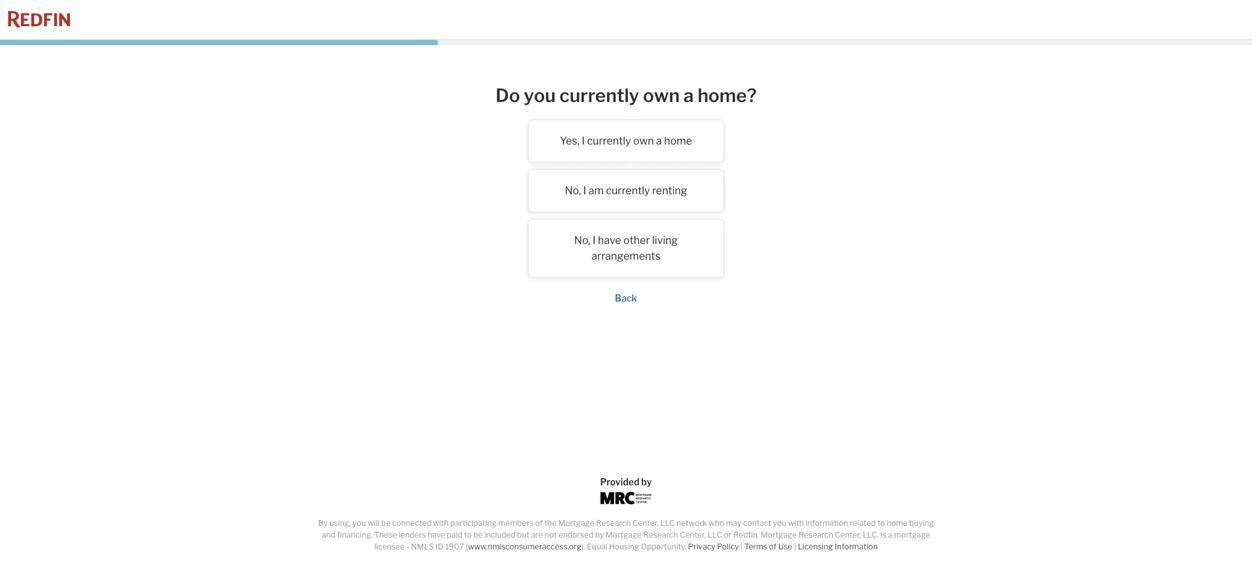 Task type: vqa. For each thing, say whether or not it's contained in the screenshot.
No, I have other living arrangements
yes



Task type: describe. For each thing, give the bounding box(es) containing it.
am
[[589, 184, 604, 197]]

may
[[726, 519, 742, 528]]

back button
[[615, 293, 637, 304]]

paid
[[447, 530, 463, 540]]

opportunity.
[[641, 542, 687, 552]]

will
[[368, 519, 380, 528]]

1 horizontal spatial to
[[878, 519, 885, 528]]

equal
[[587, 542, 608, 552]]

-
[[406, 542, 409, 552]]

1 | from the left
[[741, 542, 743, 552]]

members
[[499, 519, 534, 528]]

use
[[779, 542, 793, 552]]

nmls
[[411, 542, 434, 552]]

of for members
[[535, 519, 543, 528]]

2 horizontal spatial center,
[[835, 530, 861, 540]]

policy
[[717, 542, 739, 552]]

terms
[[745, 542, 768, 552]]

related
[[850, 519, 876, 528]]

network
[[677, 519, 707, 528]]

no, for no, i am currently renting
[[565, 184, 581, 197]]

0 vertical spatial by
[[642, 476, 652, 488]]

2 horizontal spatial mortgage
[[761, 530, 797, 540]]

by using, you will be connected with participating members of the mortgage research center, llc network who may contact you with information related to home buying and financing. these lenders have paid to be included but are not endorsed by mortgage research center, llc or redfin. mortgage research center, llc. is a mortgage licensee - nmls id 1907 (
[[318, 519, 934, 552]]

0 horizontal spatial mortgage
[[558, 519, 595, 528]]

home inside option group
[[664, 135, 692, 147]]

privacy
[[688, 542, 716, 552]]

0 vertical spatial llc
[[661, 519, 675, 528]]

mortgage
[[894, 530, 931, 540]]

0 vertical spatial be
[[381, 519, 391, 528]]

contact
[[743, 519, 772, 528]]

0 horizontal spatial center,
[[633, 519, 659, 528]]

2 vertical spatial currently
[[606, 184, 650, 197]]

0 horizontal spatial you
[[353, 519, 366, 528]]

0 horizontal spatial research
[[596, 519, 631, 528]]

no, i have other living arrangements
[[574, 234, 678, 262]]

included
[[485, 530, 516, 540]]

llc.
[[863, 530, 879, 540]]

are
[[531, 530, 543, 540]]

1 horizontal spatial mortgage
[[606, 530, 642, 540]]

a inside option group
[[656, 135, 662, 147]]

provided by
[[600, 476, 652, 488]]

information
[[806, 519, 848, 528]]

is
[[881, 530, 887, 540]]

back
[[615, 293, 637, 304]]

redfin.
[[733, 530, 759, 540]]

do you currently own a home? option group
[[364, 119, 888, 278]]

1 horizontal spatial you
[[524, 84, 556, 106]]

i for currently
[[582, 135, 585, 147]]

have inside by using, you will be connected with participating members of the mortgage research center, llc network who may contact you with information related to home buying and financing. these lenders have paid to be included but are not endorsed by mortgage research center, llc or redfin. mortgage research center, llc. is a mortgage licensee - nmls id 1907 (
[[428, 530, 445, 540]]

yes,
[[560, 135, 580, 147]]

1 horizontal spatial center,
[[680, 530, 706, 540]]

the
[[545, 519, 557, 528]]

i for have
[[593, 234, 596, 247]]

participating
[[451, 519, 497, 528]]

provided
[[600, 476, 640, 488]]

terms of use link
[[745, 542, 793, 552]]

not
[[545, 530, 557, 540]]



Task type: locate. For each thing, give the bounding box(es) containing it.
research up licensing
[[799, 530, 833, 540]]

www.nmlsconsumeraccess.org link
[[468, 542, 582, 552]]

2 | from the left
[[794, 542, 796, 552]]

1 horizontal spatial home
[[887, 519, 908, 528]]

| down redfin.
[[741, 542, 743, 552]]

1 vertical spatial of
[[769, 542, 777, 552]]

1 vertical spatial to
[[464, 530, 472, 540]]

1 vertical spatial a
[[888, 530, 893, 540]]

financing.
[[337, 530, 373, 540]]

and
[[322, 530, 336, 540]]

a up renting
[[656, 135, 662, 147]]

0 vertical spatial have
[[598, 234, 621, 247]]

home up mortgage
[[887, 519, 908, 528]]

i
[[582, 135, 585, 147], [583, 184, 586, 197], [593, 234, 596, 247]]

you up the 'financing.'
[[353, 519, 366, 528]]

0 vertical spatial no,
[[565, 184, 581, 197]]

by up the mortgage research center image
[[642, 476, 652, 488]]

no, i am currently renting
[[565, 184, 687, 197]]

0 horizontal spatial have
[[428, 530, 445, 540]]

1 horizontal spatial have
[[598, 234, 621, 247]]

1 horizontal spatial research
[[644, 530, 678, 540]]

0 horizontal spatial |
[[741, 542, 743, 552]]

licensing information link
[[798, 542, 878, 552]]

0 vertical spatial of
[[535, 519, 543, 528]]

research up housing
[[596, 519, 631, 528]]

with
[[433, 519, 449, 528], [788, 519, 804, 528]]

home
[[664, 135, 692, 147], [887, 519, 908, 528]]

using,
[[330, 519, 351, 528]]

1 vertical spatial llc
[[708, 530, 722, 540]]

1 vertical spatial no,
[[574, 234, 591, 247]]

0 vertical spatial home
[[664, 135, 692, 147]]

no, for no, i have other living arrangements
[[574, 234, 591, 247]]

(
[[466, 542, 468, 552]]

currently for you
[[560, 84, 639, 106]]

llc
[[661, 519, 675, 528], [708, 530, 722, 540]]

of for terms
[[769, 542, 777, 552]]

who
[[709, 519, 724, 528]]

a
[[656, 135, 662, 147], [888, 530, 893, 540]]

research
[[596, 519, 631, 528], [644, 530, 678, 540], [799, 530, 833, 540]]

or
[[724, 530, 732, 540]]

you right do
[[524, 84, 556, 106]]

by up equal on the left of page
[[595, 530, 604, 540]]

).
[[582, 542, 586, 552]]

licensee
[[374, 542, 405, 552]]

mortgage up housing
[[606, 530, 642, 540]]

research up opportunity.
[[644, 530, 678, 540]]

0 horizontal spatial of
[[535, 519, 543, 528]]

with up use
[[788, 519, 804, 528]]

1 vertical spatial currently
[[587, 135, 631, 147]]

have up id
[[428, 530, 445, 540]]

1 horizontal spatial a
[[888, 530, 893, 540]]

do you currently own a home?
[[496, 84, 757, 106]]

i for am
[[583, 184, 586, 197]]

|
[[741, 542, 743, 552], [794, 542, 796, 552]]

currently for i
[[587, 135, 631, 147]]

with up paid
[[433, 519, 449, 528]]

be up these
[[381, 519, 391, 528]]

connected
[[392, 519, 431, 528]]

of left the
[[535, 519, 543, 528]]

to up is
[[878, 519, 885, 528]]

2 horizontal spatial you
[[773, 519, 787, 528]]

1 vertical spatial have
[[428, 530, 445, 540]]

licensing
[[798, 542, 833, 552]]

currently up yes, i currently own a home
[[560, 84, 639, 106]]

llc up privacy policy link
[[708, 530, 722, 540]]

2 with from the left
[[788, 519, 804, 528]]

0 horizontal spatial with
[[433, 519, 449, 528]]

these
[[374, 530, 397, 540]]

do
[[496, 84, 520, 106]]

a right is
[[888, 530, 893, 540]]

but
[[517, 530, 530, 540]]

home up renting
[[664, 135, 692, 147]]

own inside option group
[[633, 135, 654, 147]]

endorsed
[[559, 530, 594, 540]]

own
[[643, 84, 680, 106], [633, 135, 654, 147]]

llc up opportunity.
[[661, 519, 675, 528]]

currently right am on the top of the page
[[606, 184, 650, 197]]

1 vertical spatial by
[[595, 530, 604, 540]]

arrangements
[[592, 250, 661, 262]]

no, down am on the top of the page
[[574, 234, 591, 247]]

mortgage research center image
[[601, 492, 652, 505]]

center, up opportunity.
[[633, 519, 659, 528]]

| right use
[[794, 542, 796, 552]]

0 vertical spatial currently
[[560, 84, 639, 106]]

i up arrangements
[[593, 234, 596, 247]]

center,
[[633, 519, 659, 528], [680, 530, 706, 540], [835, 530, 861, 540]]

id
[[436, 542, 444, 552]]

of inside by using, you will be connected with participating members of the mortgage research center, llc network who may contact you with information related to home buying and financing. these lenders have paid to be included but are not endorsed by mortgage research center, llc or redfin. mortgage research center, llc. is a mortgage licensee - nmls id 1907 (
[[535, 519, 543, 528]]

0 horizontal spatial by
[[595, 530, 604, 540]]

0 horizontal spatial a
[[656, 135, 662, 147]]

1 horizontal spatial |
[[794, 542, 796, 552]]

own for a home?
[[643, 84, 680, 106]]

i left am on the top of the page
[[583, 184, 586, 197]]

center, up information
[[835, 530, 861, 540]]

1 horizontal spatial by
[[642, 476, 652, 488]]

be
[[381, 519, 391, 528], [474, 530, 483, 540]]

2 vertical spatial i
[[593, 234, 596, 247]]

0 vertical spatial i
[[582, 135, 585, 147]]

you
[[524, 84, 556, 106], [353, 519, 366, 528], [773, 519, 787, 528]]

by inside by using, you will be connected with participating members of the mortgage research center, llc network who may contact you with information related to home buying and financing. these lenders have paid to be included but are not endorsed by mortgage research center, llc or redfin. mortgage research center, llc. is a mortgage licensee - nmls id 1907 (
[[595, 530, 604, 540]]

0 horizontal spatial llc
[[661, 519, 675, 528]]

0 horizontal spatial home
[[664, 135, 692, 147]]

1 horizontal spatial be
[[474, 530, 483, 540]]

of left use
[[769, 542, 777, 552]]

2 horizontal spatial research
[[799, 530, 833, 540]]

mortgage
[[558, 519, 595, 528], [606, 530, 642, 540], [761, 530, 797, 540]]

no, left am on the top of the page
[[565, 184, 581, 197]]

privacy policy link
[[688, 542, 739, 552]]

0 horizontal spatial to
[[464, 530, 472, 540]]

mortgage up use
[[761, 530, 797, 540]]

renting
[[652, 184, 687, 197]]

1 vertical spatial i
[[583, 184, 586, 197]]

1 horizontal spatial of
[[769, 542, 777, 552]]

lenders
[[399, 530, 426, 540]]

by
[[642, 476, 652, 488], [595, 530, 604, 540]]

currently
[[560, 84, 639, 106], [587, 135, 631, 147], [606, 184, 650, 197]]

you right the contact
[[773, 519, 787, 528]]

to up (
[[464, 530, 472, 540]]

no, inside no, i have other living arrangements
[[574, 234, 591, 247]]

www.nmlsconsumeraccess.org
[[468, 542, 582, 552]]

by
[[318, 519, 328, 528]]

1 with from the left
[[433, 519, 449, 528]]

yes, i currently own a home
[[560, 135, 692, 147]]

home inside by using, you will be connected with participating members of the mortgage research center, llc network who may contact you with information related to home buying and financing. these lenders have paid to be included but are not endorsed by mortgage research center, llc or redfin. mortgage research center, llc. is a mortgage licensee - nmls id 1907 (
[[887, 519, 908, 528]]

1 vertical spatial own
[[633, 135, 654, 147]]

other
[[624, 234, 650, 247]]

0 vertical spatial own
[[643, 84, 680, 106]]

information
[[835, 542, 878, 552]]

no,
[[565, 184, 581, 197], [574, 234, 591, 247]]

have up arrangements
[[598, 234, 621, 247]]

mortgage up endorsed
[[558, 519, 595, 528]]

have inside no, i have other living arrangements
[[598, 234, 621, 247]]

i inside no, i have other living arrangements
[[593, 234, 596, 247]]

buying
[[910, 519, 934, 528]]

of
[[535, 519, 543, 528], [769, 542, 777, 552]]

0 vertical spatial a
[[656, 135, 662, 147]]

center, down network
[[680, 530, 706, 540]]

1 horizontal spatial with
[[788, 519, 804, 528]]

have
[[598, 234, 621, 247], [428, 530, 445, 540]]

own down do you currently own a home?
[[633, 135, 654, 147]]

a home?
[[684, 84, 757, 106]]

0 horizontal spatial be
[[381, 519, 391, 528]]

www.nmlsconsumeraccess.org ). equal housing opportunity. privacy policy | terms of use | licensing information
[[468, 542, 878, 552]]

1 horizontal spatial llc
[[708, 530, 722, 540]]

own up yes, i currently own a home
[[643, 84, 680, 106]]

1907
[[445, 542, 464, 552]]

housing
[[609, 542, 639, 552]]

a inside by using, you will be connected with participating members of the mortgage research center, llc network who may contact you with information related to home buying and financing. these lenders have paid to be included but are not endorsed by mortgage research center, llc or redfin. mortgage research center, llc. is a mortgage licensee - nmls id 1907 (
[[888, 530, 893, 540]]

be down participating
[[474, 530, 483, 540]]

0 vertical spatial to
[[878, 519, 885, 528]]

own for a
[[633, 135, 654, 147]]

currently right yes, at the top left of page
[[587, 135, 631, 147]]

i right yes, at the top left of page
[[582, 135, 585, 147]]

1 vertical spatial home
[[887, 519, 908, 528]]

living
[[652, 234, 678, 247]]

to
[[878, 519, 885, 528], [464, 530, 472, 540]]

1 vertical spatial be
[[474, 530, 483, 540]]



